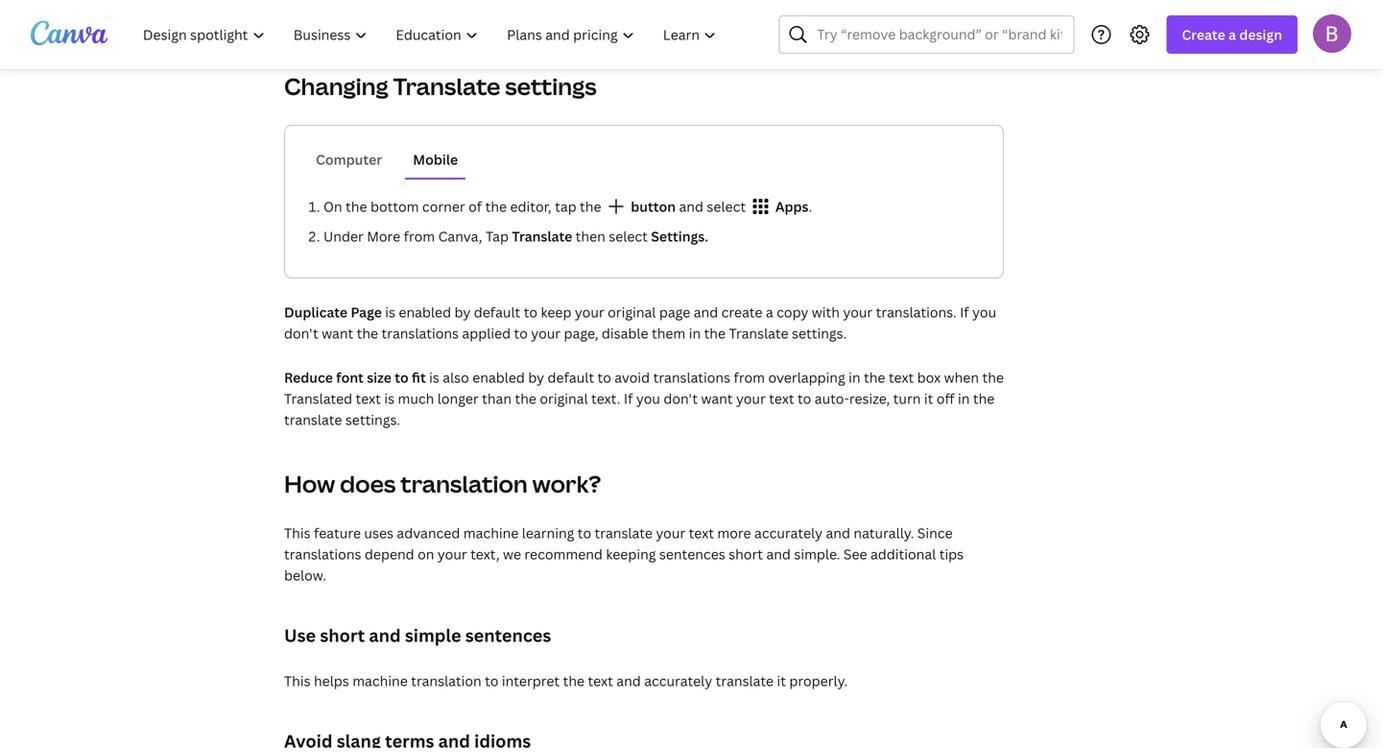 Task type: locate. For each thing, give the bounding box(es) containing it.
1 vertical spatial from
[[734, 368, 765, 386]]

1 vertical spatial short
[[320, 624, 365, 647]]

feature
[[314, 524, 361, 542]]

machine right helps
[[353, 672, 408, 690]]

1 horizontal spatial machine
[[464, 524, 519, 542]]

1 vertical spatial machine
[[353, 672, 408, 690]]

your
[[575, 303, 605, 321], [843, 303, 873, 321], [531, 324, 561, 342], [736, 389, 766, 408], [656, 524, 686, 542], [438, 545, 467, 563]]

how does translation work?
[[284, 468, 601, 499]]

1 horizontal spatial in
[[849, 368, 861, 386]]

your up page,
[[575, 303, 605, 321]]

original left text.
[[540, 389, 588, 408]]

0 horizontal spatial settings.
[[346, 411, 400, 429]]

1 horizontal spatial don't
[[664, 389, 698, 408]]

1 this from the top
[[284, 524, 311, 542]]

0 vertical spatial accurately
[[755, 524, 823, 542]]

1 vertical spatial is
[[429, 368, 440, 386]]

a
[[1229, 25, 1237, 44], [766, 303, 774, 321]]

original up the disable
[[608, 303, 656, 321]]

0 vertical spatial translations
[[382, 324, 459, 342]]

don't
[[284, 324, 319, 342], [664, 389, 698, 408]]

1 horizontal spatial you
[[973, 303, 997, 321]]

from right more
[[404, 227, 435, 245]]

enabled right page
[[399, 303, 451, 321]]

this feature uses advanced machine learning to translate your text more accurately and naturally. since translations depend on your text, we recommend keeping sentences short and simple. see additional tips below.
[[284, 524, 964, 584]]

0 vertical spatial a
[[1229, 25, 1237, 44]]

1 vertical spatial enabled
[[473, 368, 525, 386]]

0 vertical spatial it
[[925, 389, 934, 408]]

to up recommend
[[578, 524, 592, 542]]

1 vertical spatial sentences
[[465, 624, 551, 647]]

by
[[455, 303, 471, 321], [528, 368, 545, 386]]

in right off
[[958, 389, 970, 408]]

the right than
[[515, 389, 537, 408]]

0 vertical spatial enabled
[[399, 303, 451, 321]]

0 horizontal spatial default
[[474, 303, 521, 321]]

from inside is also enabled by default to avoid translations from overlapping in the text box when the translated text is much longer than the original text. if you don't want your text to auto-resize, turn it off in the translate settings.
[[734, 368, 765, 386]]

settings. down the with
[[792, 324, 847, 342]]

0 horizontal spatial in
[[689, 324, 701, 342]]

1 vertical spatial you
[[637, 389, 661, 408]]

you inside is also enabled by default to avoid translations from overlapping in the text box when the translated text is much longer than the original text. if you don't want your text to auto-resize, turn it off in the translate settings.
[[637, 389, 661, 408]]

tap
[[486, 227, 509, 245]]

don't down duplicate
[[284, 324, 319, 342]]

1 horizontal spatial original
[[608, 303, 656, 321]]

1 vertical spatial want
[[701, 389, 733, 408]]

1 horizontal spatial it
[[925, 389, 934, 408]]

1 horizontal spatial by
[[528, 368, 545, 386]]

translate down editor,
[[512, 227, 573, 245]]

1 vertical spatial translate
[[512, 227, 573, 245]]

translations inside is also enabled by default to avoid translations from overlapping in the text box when the translated text is much longer than the original text. if you don't want your text to auto-resize, turn it off in the translate settings.
[[654, 368, 731, 386]]

your left auto- on the right of page
[[736, 389, 766, 408]]

a left design
[[1229, 25, 1237, 44]]

below.
[[284, 566, 326, 584]]

0 horizontal spatial want
[[322, 324, 354, 342]]

0 vertical spatial sentences
[[660, 545, 726, 563]]

settings. inside is enabled by default to keep your original page and create a copy with your translations. if you don't want the translations applied to your page, disable them in the translate settings.
[[792, 324, 847, 342]]

translations up fit
[[382, 324, 459, 342]]

0 horizontal spatial translations
[[284, 545, 362, 563]]

0 horizontal spatial a
[[766, 303, 774, 321]]

0 vertical spatial in
[[689, 324, 701, 342]]

2 horizontal spatial translations
[[654, 368, 731, 386]]

1 horizontal spatial translations
[[382, 324, 459, 342]]

on
[[418, 545, 434, 563]]

select right then
[[609, 227, 648, 245]]

translate inside is also enabled by default to avoid translations from overlapping in the text box when the translated text is much longer than the original text. if you don't want your text to auto-resize, turn it off in the translate settings.
[[284, 411, 342, 429]]

is right fit
[[429, 368, 440, 386]]

settings
[[505, 71, 597, 102]]

1 horizontal spatial enabled
[[473, 368, 525, 386]]

1 vertical spatial this
[[284, 672, 311, 690]]

0 vertical spatial select
[[707, 197, 746, 216]]

enabled inside is enabled by default to keep your original page and create a copy with your translations. if you don't want the translations applied to your page, disable them in the translate settings.
[[399, 303, 451, 321]]

2 vertical spatial translate
[[729, 324, 789, 342]]

default inside is enabled by default to keep your original page and create a copy with your translations. if you don't want the translations applied to your page, disable them in the translate settings.
[[474, 303, 521, 321]]

1 vertical spatial by
[[528, 368, 545, 386]]

1 vertical spatial original
[[540, 389, 588, 408]]

want down the create
[[701, 389, 733, 408]]

1 vertical spatial translation
[[411, 672, 482, 690]]

disable
[[602, 324, 649, 342]]

sentences down more
[[660, 545, 726, 563]]

default up the applied in the top left of the page
[[474, 303, 521, 321]]

by down keep
[[528, 368, 545, 386]]

want inside is enabled by default to keep your original page and create a copy with your translations. if you don't want the translations applied to your page, disable them in the translate settings.
[[322, 324, 354, 342]]

on
[[324, 197, 342, 216]]

1 horizontal spatial default
[[548, 368, 594, 386]]

you down avoid
[[637, 389, 661, 408]]

auto-
[[815, 389, 850, 408]]

your down keep
[[531, 324, 561, 342]]

button
[[628, 197, 676, 216]]

0 vertical spatial machine
[[464, 524, 519, 542]]

translation up advanced
[[401, 468, 528, 499]]

0 vertical spatial you
[[973, 303, 997, 321]]

under
[[324, 227, 364, 245]]

text left more
[[689, 524, 714, 542]]

translate inside is enabled by default to keep your original page and create a copy with your translations. if you don't want the translations applied to your page, disable them in the translate settings.
[[729, 324, 789, 342]]

1 vertical spatial translations
[[654, 368, 731, 386]]

1 horizontal spatial if
[[960, 303, 970, 321]]

resize,
[[850, 389, 890, 408]]

0 vertical spatial settings.
[[792, 324, 847, 342]]

original
[[608, 303, 656, 321], [540, 389, 588, 408]]

0 horizontal spatial sentences
[[465, 624, 551, 647]]

applied
[[462, 324, 511, 342]]

2 vertical spatial translate
[[716, 672, 774, 690]]

0 vertical spatial translate
[[393, 71, 501, 102]]

text right interpret
[[588, 672, 613, 690]]

sentences inside this feature uses advanced machine learning to translate your text more accurately and naturally. since translations depend on your text, we recommend keeping sentences short and simple. see additional tips below.
[[660, 545, 726, 563]]

0 vertical spatial short
[[729, 545, 763, 563]]

1 vertical spatial settings.
[[346, 411, 400, 429]]

1 vertical spatial a
[[766, 303, 774, 321]]

settings. inside is also enabled by default to avoid translations from overlapping in the text box when the translated text is much longer than the original text. if you don't want your text to auto-resize, turn it off in the translate settings.
[[346, 411, 400, 429]]

default
[[474, 303, 521, 321], [548, 368, 594, 386]]

is down size
[[384, 389, 395, 408]]

1 horizontal spatial short
[[729, 545, 763, 563]]

a inside is enabled by default to keep your original page and create a copy with your translations. if you don't want the translations applied to your page, disable them in the translate settings.
[[766, 303, 774, 321]]

2 vertical spatial translations
[[284, 545, 362, 563]]

this left feature
[[284, 524, 311, 542]]

1 horizontal spatial accurately
[[755, 524, 823, 542]]

overlapping
[[769, 368, 846, 386]]

you inside is enabled by default to keep your original page and create a copy with your translations. if you don't want the translations applied to your page, disable them in the translate settings.
[[973, 303, 997, 321]]

0 horizontal spatial if
[[624, 389, 633, 408]]

translations down feature
[[284, 545, 362, 563]]

tips
[[940, 545, 964, 563]]

is enabled by default to keep your original page and create a copy with your translations. if you don't want the translations applied to your page, disable them in the translate settings.
[[284, 303, 997, 342]]

text down size
[[356, 389, 381, 408]]

font
[[336, 368, 364, 386]]

0 vertical spatial is
[[385, 303, 396, 321]]

1 horizontal spatial translate
[[595, 524, 653, 542]]

0 vertical spatial don't
[[284, 324, 319, 342]]

0 vertical spatial want
[[322, 324, 354, 342]]

to left interpret
[[485, 672, 499, 690]]

0 horizontal spatial translate
[[393, 71, 501, 102]]

0 horizontal spatial original
[[540, 389, 588, 408]]

don't inside is enabled by default to keep your original page and create a copy with your translations. if you don't want the translations applied to your page, disable them in the translate settings.
[[284, 324, 319, 342]]

translations down them
[[654, 368, 731, 386]]

1 vertical spatial translate
[[595, 524, 653, 542]]

use
[[284, 624, 316, 647]]

settings.
[[792, 324, 847, 342], [346, 411, 400, 429]]

1 vertical spatial default
[[548, 368, 594, 386]]

also
[[443, 368, 469, 386]]

translations inside is enabled by default to keep your original page and create a copy with your translations. if you don't want the translations applied to your page, disable them in the translate settings.
[[382, 324, 459, 342]]

is inside is enabled by default to keep your original page and create a copy with your translations. if you don't want the translations applied to your page, disable them in the translate settings.
[[385, 303, 396, 321]]

1 vertical spatial in
[[849, 368, 861, 386]]

your right the on
[[438, 545, 467, 563]]

0 horizontal spatial translate
[[284, 411, 342, 429]]

if
[[960, 303, 970, 321], [624, 389, 633, 408]]

is right page
[[385, 303, 396, 321]]

0 vertical spatial from
[[404, 227, 435, 245]]

enabled
[[399, 303, 451, 321], [473, 368, 525, 386]]

in right them
[[689, 324, 701, 342]]

0 vertical spatial this
[[284, 524, 311, 542]]

1 horizontal spatial select
[[707, 197, 746, 216]]

0 horizontal spatial don't
[[284, 324, 319, 342]]

short right 'use'
[[320, 624, 365, 647]]

in up 'resize,'
[[849, 368, 861, 386]]

is for duplicate page
[[385, 303, 396, 321]]

text,
[[471, 545, 500, 563]]

translate down top level navigation element
[[393, 71, 501, 102]]

settings. down size
[[346, 411, 400, 429]]

default up text.
[[548, 368, 594, 386]]

this left helps
[[284, 672, 311, 690]]

if down avoid
[[624, 389, 633, 408]]

you right translations.
[[973, 303, 997, 321]]

than
[[482, 389, 512, 408]]

turn
[[894, 389, 921, 408]]

text
[[889, 368, 914, 386], [356, 389, 381, 408], [769, 389, 795, 408], [689, 524, 714, 542], [588, 672, 613, 690]]

0 horizontal spatial accurately
[[645, 672, 713, 690]]

want down duplicate page
[[322, 324, 354, 342]]

if inside is enabled by default to keep your original page and create a copy with your translations. if you don't want the translations applied to your page, disable them in the translate settings.
[[960, 303, 970, 321]]

0 vertical spatial by
[[455, 303, 471, 321]]

is also enabled by default to avoid translations from overlapping in the text box when the translated text is much longer than the original text. if you don't want your text to auto-resize, turn it off in the translate settings.
[[284, 368, 1004, 429]]

text up turn
[[889, 368, 914, 386]]

0 horizontal spatial by
[[455, 303, 471, 321]]

1 horizontal spatial settings.
[[792, 324, 847, 342]]

short inside this feature uses advanced machine learning to translate your text more accurately and naturally. since translations depend on your text, we recommend keeping sentences short and simple. see additional tips below.
[[729, 545, 763, 563]]

2 horizontal spatial in
[[958, 389, 970, 408]]

select up settings.
[[707, 197, 746, 216]]

and inside is enabled by default to keep your original page and create a copy with your translations. if you don't want the translations applied to your page, disable them in the translate settings.
[[694, 303, 718, 321]]

0 vertical spatial translation
[[401, 468, 528, 499]]

enabled up than
[[473, 368, 525, 386]]

0 horizontal spatial enabled
[[399, 303, 451, 321]]

your up keeping
[[656, 524, 686, 542]]

1 horizontal spatial sentences
[[660, 545, 726, 563]]

2 horizontal spatial translate
[[729, 324, 789, 342]]

0 horizontal spatial it
[[777, 672, 786, 690]]

1 vertical spatial if
[[624, 389, 633, 408]]

1 vertical spatial don't
[[664, 389, 698, 408]]

0 vertical spatial original
[[608, 303, 656, 321]]

with
[[812, 303, 840, 321]]

since
[[918, 524, 953, 542]]

sentences up interpret
[[465, 624, 551, 647]]

sentences
[[660, 545, 726, 563], [465, 624, 551, 647]]

by inside is also enabled by default to avoid translations from overlapping in the text box when the translated text is much longer than the original text. if you don't want your text to auto-resize, turn it off in the translate settings.
[[528, 368, 545, 386]]

a inside dropdown button
[[1229, 25, 1237, 44]]

by up the applied in the top left of the page
[[455, 303, 471, 321]]

it left off
[[925, 389, 934, 408]]

bob builder image
[[1314, 14, 1352, 53]]

0 horizontal spatial you
[[637, 389, 661, 408]]

when
[[945, 368, 979, 386]]

translations
[[382, 324, 459, 342], [654, 368, 731, 386], [284, 545, 362, 563]]

learning
[[522, 524, 575, 542]]

and
[[679, 197, 704, 216], [694, 303, 718, 321], [826, 524, 851, 542], [767, 545, 791, 563], [369, 624, 401, 647], [617, 672, 641, 690]]

from
[[404, 227, 435, 245], [734, 368, 765, 386]]

translate left properly.
[[716, 672, 774, 690]]

0 horizontal spatial from
[[404, 227, 435, 245]]

and select
[[676, 197, 749, 216]]

the right tap
[[580, 197, 602, 216]]

2 this from the top
[[284, 672, 311, 690]]

from left overlapping
[[734, 368, 765, 386]]

0 vertical spatial default
[[474, 303, 521, 321]]

machine up 'text,'
[[464, 524, 519, 542]]

a left copy
[[766, 303, 774, 321]]

0 horizontal spatial select
[[609, 227, 648, 245]]

if right translations.
[[960, 303, 970, 321]]

accurately
[[755, 524, 823, 542], [645, 672, 713, 690]]

enabled inside is also enabled by default to avoid translations from overlapping in the text box when the translated text is much longer than the original text. if you don't want your text to auto-resize, turn it off in the translate settings.
[[473, 368, 525, 386]]

it
[[925, 389, 934, 408], [777, 672, 786, 690]]

original inside is also enabled by default to avoid translations from overlapping in the text box when the translated text is much longer than the original text. if you don't want your text to auto-resize, turn it off in the translate settings.
[[540, 389, 588, 408]]

1 vertical spatial accurately
[[645, 672, 713, 690]]

translation down simple
[[411, 672, 482, 690]]

1 horizontal spatial from
[[734, 368, 765, 386]]

the right of
[[486, 197, 507, 216]]

bottom
[[371, 197, 419, 216]]

translate
[[284, 411, 342, 429], [595, 524, 653, 542], [716, 672, 774, 690]]

2 vertical spatial in
[[958, 389, 970, 408]]

short down more
[[729, 545, 763, 563]]

to left fit
[[395, 368, 409, 386]]

don't down them
[[664, 389, 698, 408]]

1 vertical spatial it
[[777, 672, 786, 690]]

1 horizontal spatial a
[[1229, 25, 1237, 44]]

duplicate page
[[284, 303, 385, 321]]

0 vertical spatial if
[[960, 303, 970, 321]]

in
[[689, 324, 701, 342], [849, 368, 861, 386], [958, 389, 970, 408]]

design
[[1240, 25, 1283, 44]]

1 horizontal spatial want
[[701, 389, 733, 408]]

translate up keeping
[[595, 524, 653, 542]]

we
[[503, 545, 521, 563]]

avoid
[[615, 368, 650, 386]]

translate down the create
[[729, 324, 789, 342]]

this inside this feature uses advanced machine learning to translate your text more accurately and naturally. since translations depend on your text, we recommend keeping sentences short and simple. see additional tips below.
[[284, 524, 311, 542]]

is
[[385, 303, 396, 321], [429, 368, 440, 386], [384, 389, 395, 408]]

create
[[1182, 25, 1226, 44]]

select
[[707, 197, 746, 216], [609, 227, 648, 245]]

0 vertical spatial translate
[[284, 411, 342, 429]]

it left properly.
[[777, 672, 786, 690]]

translate down translated
[[284, 411, 342, 429]]

if inside is also enabled by default to avoid translations from overlapping in the text box when the translated text is much longer than the original text. if you don't want your text to auto-resize, turn it off in the translate settings.
[[624, 389, 633, 408]]

fit
[[412, 368, 426, 386]]



Task type: describe. For each thing, give the bounding box(es) containing it.
keep
[[541, 303, 572, 321]]

0 horizontal spatial machine
[[353, 672, 408, 690]]

work?
[[533, 468, 601, 499]]

simple
[[405, 624, 461, 647]]

2 vertical spatial is
[[384, 389, 395, 408]]

more
[[718, 524, 751, 542]]

much
[[398, 389, 434, 408]]

default inside is also enabled by default to avoid translations from overlapping in the text box when the translated text is much longer than the original text. if you don't want your text to auto-resize, turn it off in the translate settings.
[[548, 368, 594, 386]]

computer button
[[308, 141, 390, 178]]

this for this feature uses advanced machine learning to translate your text more accurately and naturally. since translations depend on your text, we recommend keeping sentences short and simple. see additional tips below.
[[284, 524, 311, 542]]

advanced
[[397, 524, 460, 542]]

accurately inside this feature uses advanced machine learning to translate your text more accurately and naturally. since translations depend on your text, we recommend keeping sentences short and simple. see additional tips below.
[[755, 524, 823, 542]]

in inside is enabled by default to keep your original page and create a copy with your translations. if you don't want the translations applied to your page, disable them in the translate settings.
[[689, 324, 701, 342]]

reduce
[[284, 368, 333, 386]]

create
[[722, 303, 763, 321]]

0 horizontal spatial short
[[320, 624, 365, 647]]

want inside is also enabled by default to avoid translations from overlapping in the text box when the translated text is much longer than the original text. if you don't want your text to auto-resize, turn it off in the translate settings.
[[701, 389, 733, 408]]

the down when
[[974, 389, 995, 408]]

it inside is also enabled by default to avoid translations from overlapping in the text box when the translated text is much longer than the original text. if you don't want your text to auto-resize, turn it off in the translate settings.
[[925, 389, 934, 408]]

to left keep
[[524, 303, 538, 321]]

2 horizontal spatial translate
[[716, 672, 774, 690]]

additional
[[871, 545, 936, 563]]

Try "remove background" or "brand kit" search field
[[818, 16, 1062, 53]]

.
[[809, 197, 813, 216]]

machine inside this feature uses advanced machine learning to translate your text more accurately and naturally. since translations depend on your text, we recommend keeping sentences short and simple. see additional tips below.
[[464, 524, 519, 542]]

of
[[469, 197, 482, 216]]

does
[[340, 468, 396, 499]]

editor,
[[510, 197, 552, 216]]

reduce font size to fit
[[284, 368, 429, 386]]

keeping
[[606, 545, 656, 563]]

page,
[[564, 324, 599, 342]]

by inside is enabled by default to keep your original page and create a copy with your translations. if you don't want the translations applied to your page, disable them in the translate settings.
[[455, 303, 471, 321]]

the right interpret
[[563, 672, 585, 690]]

size
[[367, 368, 392, 386]]

to up text.
[[598, 368, 612, 386]]

corner
[[422, 197, 465, 216]]

recommend
[[525, 545, 603, 563]]

the down page
[[357, 324, 378, 342]]

1 vertical spatial select
[[609, 227, 648, 245]]

see
[[844, 545, 868, 563]]

uses
[[364, 524, 394, 542]]

copy
[[777, 303, 809, 321]]

this helps machine translation to interpret the text and accurately translate it properly.
[[284, 672, 848, 690]]

depend
[[365, 545, 415, 563]]

computer
[[316, 150, 382, 169]]

then
[[576, 227, 606, 245]]

don't inside is also enabled by default to avoid translations from overlapping in the text box when the translated text is much longer than the original text. if you don't want your text to auto-resize, turn it off in the translate settings.
[[664, 389, 698, 408]]

changing translate settings
[[284, 71, 597, 102]]

simple.
[[794, 545, 841, 563]]

apps
[[773, 197, 809, 216]]

page
[[660, 303, 691, 321]]

original inside is enabled by default to keep your original page and create a copy with your translations. if you don't want the translations applied to your page, disable them in the translate settings.
[[608, 303, 656, 321]]

the right when
[[983, 368, 1004, 386]]

to inside this feature uses advanced machine learning to translate your text more accurately and naturally. since translations depend on your text, we recommend keeping sentences short and simple. see additional tips below.
[[578, 524, 592, 542]]

longer
[[438, 389, 479, 408]]

use short and simple sentences
[[284, 624, 551, 647]]

settings.
[[651, 227, 709, 245]]

text.
[[592, 389, 621, 408]]

the right on
[[346, 197, 367, 216]]

properly.
[[790, 672, 848, 690]]

text down overlapping
[[769, 389, 795, 408]]

helps
[[314, 672, 349, 690]]

translate inside this feature uses advanced machine learning to translate your text more accurately and naturally. since translations depend on your text, we recommend keeping sentences short and simple. see additional tips below.
[[595, 524, 653, 542]]

create a design button
[[1167, 15, 1298, 54]]

them
[[652, 324, 686, 342]]

create a design
[[1182, 25, 1283, 44]]

this for this helps machine translation to interpret the text and accurately translate it properly.
[[284, 672, 311, 690]]

translations.
[[876, 303, 957, 321]]

naturally.
[[854, 524, 915, 542]]

text inside this feature uses advanced machine learning to translate your text more accurately and naturally. since translations depend on your text, we recommend keeping sentences short and simple. see additional tips below.
[[689, 524, 714, 542]]

1 horizontal spatial translate
[[512, 227, 573, 245]]

top level navigation element
[[131, 15, 733, 54]]

interpret
[[502, 672, 560, 690]]

off
[[937, 389, 955, 408]]

translated
[[284, 389, 353, 408]]

your inside is also enabled by default to avoid translations from overlapping in the text box when the translated text is much longer than the original text. if you don't want your text to auto-resize, turn it off in the translate settings.
[[736, 389, 766, 408]]

to down overlapping
[[798, 389, 812, 408]]

to right the applied in the top left of the page
[[514, 324, 528, 342]]

more
[[367, 227, 401, 245]]

the down the create
[[704, 324, 726, 342]]

translations inside this feature uses advanced machine learning to translate your text more accurately and naturally. since translations depend on your text, we recommend keeping sentences short and simple. see additional tips below.
[[284, 545, 362, 563]]

duplicate
[[284, 303, 348, 321]]

changing
[[284, 71, 389, 102]]

on the bottom corner of the editor, tap the
[[324, 197, 605, 216]]

how
[[284, 468, 335, 499]]

page
[[351, 303, 382, 321]]

canva,
[[438, 227, 483, 245]]

your right the with
[[843, 303, 873, 321]]

mobile button
[[406, 141, 466, 178]]

under more from canva, tap translate then select settings.
[[324, 227, 709, 245]]

box
[[918, 368, 941, 386]]

mobile
[[413, 150, 458, 169]]

is for reduce font size to fit
[[429, 368, 440, 386]]

tap
[[555, 197, 577, 216]]

the up 'resize,'
[[864, 368, 886, 386]]



Task type: vqa. For each thing, say whether or not it's contained in the screenshot.
first Trust
no



